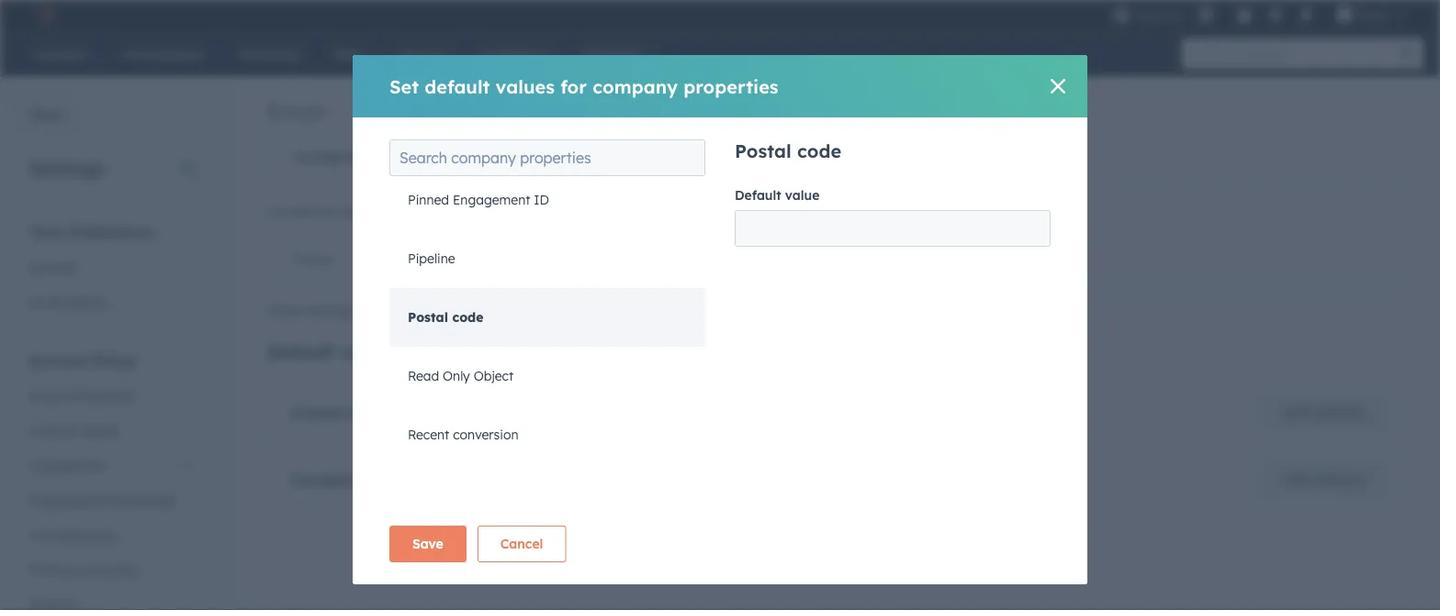 Task type: locate. For each thing, give the bounding box(es) containing it.
0 vertical spatial to
[[430, 204, 443, 220]]

0 vertical spatial default
[[735, 187, 781, 203]]

2 edit defaults button from the top
[[1261, 462, 1388, 499]]

cancel button
[[477, 526, 566, 563]]

0 vertical spatial postal code
[[735, 140, 841, 163]]

subscriptions
[[569, 149, 651, 165]]

1 edit defaults from the top
[[1284, 405, 1365, 421]]

values
[[496, 75, 555, 98], [340, 341, 399, 364]]

0 vertical spatial edit
[[1284, 405, 1309, 421]]

the
[[316, 204, 335, 220]]

edit defaults for company property defaults
[[1284, 472, 1365, 488]]

navigation up and
[[267, 134, 948, 180]]

1 vertical spatial account
[[29, 388, 79, 404]]

default
[[425, 75, 490, 98]]

in left your
[[493, 204, 504, 220]]

code up value
[[797, 140, 841, 163]]

1 horizontal spatial values
[[496, 75, 555, 98]]

bob builder image
[[1336, 6, 1353, 23]]

email
[[481, 303, 514, 319], [437, 341, 488, 364]]

edit defaults button for contact property defaults
[[1261, 395, 1388, 432]]

recent
[[408, 427, 449, 443]]

your preferences
[[29, 223, 154, 241]]

edit defaults button
[[1261, 395, 1388, 432], [1261, 462, 1388, 499]]

id
[[534, 192, 549, 208]]

integrations
[[29, 458, 104, 474]]

apple button
[[1325, 0, 1416, 29]]

menu
[[1111, 0, 1418, 29]]

1 vertical spatial edit defaults button
[[1261, 462, 1388, 499]]

navigation for email
[[267, 134, 948, 180]]

& right privacy
[[77, 563, 87, 579]]

values inside dialog
[[496, 75, 555, 98]]

integrations button
[[18, 449, 206, 484]]

engagement
[[453, 192, 530, 208]]

1 horizontal spatial postal
[[735, 140, 792, 163]]

1 account from the top
[[29, 351, 89, 370]]

1 vertical spatial edit defaults
[[1284, 472, 1365, 488]]

1 navigation from the top
[[267, 134, 948, 180]]

values down will
[[340, 341, 399, 364]]

0 vertical spatial email
[[481, 303, 514, 319]]

edit defaults
[[1284, 405, 1365, 421], [1284, 472, 1365, 488]]

account up account defaults
[[29, 351, 89, 370]]

1 vertical spatial postal
[[408, 310, 448, 326]]

property down recent
[[365, 471, 430, 490]]

types
[[782, 149, 817, 165]]

defaults
[[421, 404, 481, 422], [1313, 405, 1365, 421], [434, 471, 494, 490], [1313, 472, 1365, 488]]

menu containing apple
[[1111, 0, 1418, 29]]

code up "default values for email personalization"
[[452, 310, 484, 326]]

values right 'default' at left top
[[496, 75, 555, 98]]

upgrade
[[1133, 8, 1183, 23]]

0 horizontal spatial postal code
[[408, 310, 484, 326]]

users & teams
[[29, 423, 119, 439]]

properties
[[684, 75, 779, 98]]

2 edit from the top
[[1284, 472, 1309, 488]]

dialog containing set default values for company properties
[[353, 55, 1087, 585]]

marketplaces button
[[1187, 0, 1225, 29]]

tracking code
[[29, 528, 116, 544]]

1 vertical spatial postal code
[[408, 310, 484, 326]]

1 horizontal spatial postal code
[[735, 140, 841, 163]]

contact property defaults
[[290, 404, 481, 422]]

0 horizontal spatial in
[[493, 204, 504, 220]]

marketplace downloads link
[[18, 484, 206, 518]]

1 vertical spatial code
[[452, 310, 484, 326]]

in
[[506, 149, 517, 165], [493, 204, 504, 220]]

code
[[797, 140, 841, 163], [452, 310, 484, 326]]

privacy & consent link
[[18, 553, 206, 588]]

help image
[[1236, 8, 1253, 25]]

email right all
[[481, 303, 514, 319]]

postal code
[[735, 140, 841, 163], [408, 310, 484, 326]]

1 vertical spatial default
[[267, 341, 335, 364]]

property up recent
[[352, 404, 417, 422]]

default up look.
[[735, 187, 781, 203]]

0 horizontal spatial &
[[67, 423, 76, 439]]

account setup element
[[18, 350, 206, 611]]

edit defaults button for company property defaults
[[1261, 462, 1388, 499]]

read only object
[[408, 368, 514, 384]]

company
[[290, 471, 361, 490]]

default for default values for email personalization
[[267, 341, 335, 364]]

default values for email personalization
[[267, 341, 637, 364]]

1 horizontal spatial for
[[560, 75, 587, 98]]

account for account defaults
[[29, 388, 79, 404]]

0 horizontal spatial default
[[267, 341, 335, 364]]

1 horizontal spatial &
[[77, 563, 87, 579]]

postal up default value
[[735, 140, 792, 163]]

default down these
[[267, 341, 335, 364]]

0 vertical spatial &
[[67, 423, 76, 439]]

edit
[[1284, 405, 1309, 421], [1284, 472, 1309, 488]]

0 vertical spatial edit defaults button
[[1261, 395, 1388, 432]]

customize
[[608, 204, 669, 220]]

navigation containing configuration
[[267, 134, 948, 180]]

2 edit defaults from the top
[[1284, 472, 1365, 488]]

in up engagement
[[506, 149, 517, 165]]

property
[[352, 404, 417, 422], [365, 471, 430, 490]]

your preferences element
[[18, 222, 206, 320]]

dialog
[[353, 55, 1087, 585]]

0 horizontal spatial postal
[[408, 310, 448, 326]]

users & teams link
[[18, 414, 206, 449]]

1 edit from the top
[[1284, 405, 1309, 421]]

0 vertical spatial postal
[[735, 140, 792, 163]]

to left all
[[448, 303, 460, 319]]

postal right be
[[408, 310, 448, 326]]

for up "read"
[[405, 341, 432, 364]]

1 horizontal spatial default
[[735, 187, 781, 203]]

0 vertical spatial in
[[506, 149, 517, 165]]

1 horizontal spatial to
[[448, 303, 460, 319]]

to for want
[[430, 204, 443, 220]]

subscription types
[[703, 149, 817, 165]]

0 vertical spatial code
[[797, 140, 841, 163]]

0 horizontal spatial values
[[340, 341, 399, 364]]

0 vertical spatial navigation
[[267, 134, 948, 180]]

0 horizontal spatial for
[[405, 341, 432, 364]]

data
[[339, 204, 368, 220]]

marketplace downloads
[[29, 493, 175, 509]]

2 navigation from the top
[[267, 238, 1411, 283]]

Search HubSpot search field
[[1182, 39, 1407, 70]]

0 vertical spatial for
[[560, 75, 587, 98]]

1 vertical spatial navigation
[[267, 238, 1411, 283]]

all
[[464, 303, 478, 319]]

navigation
[[267, 134, 948, 180], [267, 238, 1411, 283]]

company
[[593, 75, 678, 98]]

back
[[30, 107, 62, 123]]

postal code up "default values for email personalization"
[[408, 310, 484, 326]]

hubspot image
[[33, 4, 55, 26]]

should
[[713, 204, 753, 220]]

help button
[[1229, 0, 1260, 29]]

0 vertical spatial values
[[496, 75, 555, 98]]

0 vertical spatial edit defaults
[[1284, 405, 1365, 421]]

double
[[434, 149, 477, 165]]

default
[[735, 187, 781, 203], [267, 341, 335, 364]]

set
[[389, 75, 419, 98]]

read
[[408, 368, 439, 384]]

your
[[508, 204, 535, 220]]

email up read only object on the left of page
[[437, 341, 488, 364]]

for left company
[[560, 75, 587, 98]]

navigation down value
[[267, 238, 1411, 283]]

1 vertical spatial edit
[[1284, 472, 1309, 488]]

0 horizontal spatial to
[[430, 204, 443, 220]]

1 vertical spatial to
[[448, 303, 460, 319]]

0 vertical spatial account
[[29, 351, 89, 370]]

0 vertical spatial property
[[352, 404, 417, 422]]

1 vertical spatial &
[[77, 563, 87, 579]]

default for default value
[[735, 187, 781, 203]]

to right "want"
[[430, 204, 443, 220]]

1 vertical spatial property
[[365, 471, 430, 490]]

you
[[371, 204, 393, 220]]

1 vertical spatial values
[[340, 341, 399, 364]]

account up users
[[29, 388, 79, 404]]

it
[[701, 204, 709, 220]]

navigation containing footer
[[267, 238, 1411, 283]]

postal
[[735, 140, 792, 163], [408, 310, 448, 326]]

back link
[[0, 97, 74, 134]]

search image
[[1402, 48, 1414, 61]]

1 edit defaults button from the top
[[1261, 395, 1388, 432]]

& right users
[[67, 423, 76, 439]]

2 account from the top
[[29, 388, 79, 404]]

0 horizontal spatial code
[[452, 310, 484, 326]]

pinned
[[408, 192, 449, 208]]

Default value text field
[[735, 210, 1051, 247]]

postal code up default value
[[735, 140, 841, 163]]

1 horizontal spatial in
[[506, 149, 517, 165]]

users
[[29, 423, 63, 439]]

for inside dialog
[[560, 75, 587, 98]]

for
[[560, 75, 587, 98], [405, 341, 432, 364]]



Task type: vqa. For each thing, say whether or not it's contained in the screenshot.
Press to sort. icon
no



Task type: describe. For each thing, give the bounding box(es) containing it.
tracking code link
[[18, 518, 206, 553]]

1 vertical spatial for
[[405, 341, 432, 364]]

configuration link
[[268, 135, 407, 179]]

tracking
[[29, 528, 81, 544]]

notifications link
[[18, 285, 206, 320]]

account setup
[[29, 351, 136, 370]]

save
[[412, 536, 443, 552]]

teams
[[80, 423, 119, 439]]

double opt-in
[[434, 149, 517, 165]]

search button
[[1392, 39, 1424, 70]]

account defaults
[[29, 388, 133, 404]]

pinned engagement id
[[408, 192, 549, 208]]

in inside navigation
[[506, 149, 517, 165]]

notifications image
[[1298, 8, 1314, 25]]

will
[[357, 303, 376, 319]]

configuration
[[294, 149, 382, 165]]

emails
[[538, 204, 578, 220]]

marketplaces image
[[1198, 8, 1214, 25]]

contact
[[290, 404, 348, 422]]

company property defaults
[[290, 471, 494, 490]]

types.
[[518, 303, 554, 319]]

navigation for choose the data you want to display in your emails and customize how it should look.
[[267, 238, 1411, 283]]

footer
[[293, 252, 333, 268]]

defaults
[[82, 388, 133, 404]]

1 vertical spatial email
[[437, 341, 488, 364]]

save button
[[389, 526, 466, 563]]

display
[[447, 204, 490, 220]]

email
[[267, 97, 325, 125]]

recent conversion
[[408, 427, 518, 443]]

set default values for company properties
[[389, 75, 779, 98]]

subscriptions link
[[543, 135, 677, 179]]

your
[[29, 223, 63, 241]]

general link
[[18, 250, 206, 285]]

upgrade image
[[1113, 8, 1130, 24]]

pipeline
[[408, 251, 455, 267]]

& for users
[[67, 423, 76, 439]]

default value
[[735, 187, 820, 203]]

these settings will be applied to all email types.
[[267, 303, 554, 319]]

general
[[29, 259, 76, 276]]

how
[[673, 204, 698, 220]]

property for contact
[[352, 404, 417, 422]]

object
[[474, 368, 514, 384]]

account defaults link
[[18, 379, 206, 414]]

personalization
[[384, 252, 482, 268]]

settings image
[[1267, 8, 1283, 24]]

footer link
[[267, 238, 358, 282]]

cancel
[[500, 536, 543, 552]]

apple
[[1357, 7, 1389, 22]]

choose the data you want to display in your emails and customize how it should look.
[[267, 204, 784, 220]]

consent
[[90, 563, 140, 579]]

& for privacy
[[77, 563, 87, 579]]

to for applied
[[448, 303, 460, 319]]

personalization link
[[358, 238, 508, 282]]

double opt-in link
[[407, 135, 543, 179]]

marketplace
[[29, 493, 105, 509]]

choose
[[267, 204, 312, 220]]

settings link
[[1264, 5, 1287, 24]]

subscription
[[703, 149, 779, 165]]

setup
[[93, 351, 136, 370]]

downloads
[[108, 493, 175, 509]]

preferences
[[68, 223, 154, 241]]

account for account setup
[[29, 351, 89, 370]]

notifications button
[[1290, 0, 1322, 29]]

edit defaults for contact property defaults
[[1284, 405, 1365, 421]]

property for company
[[365, 471, 430, 490]]

privacy & consent
[[29, 563, 140, 579]]

settings
[[306, 303, 354, 319]]

settings
[[29, 157, 104, 180]]

want
[[397, 204, 427, 220]]

conversion
[[453, 427, 518, 443]]

be
[[380, 303, 395, 319]]

value
[[785, 187, 820, 203]]

edit for contact property defaults
[[1284, 405, 1309, 421]]

code
[[84, 528, 116, 544]]

close image
[[1051, 79, 1065, 94]]

privacy
[[29, 563, 74, 579]]

personalization
[[494, 341, 637, 364]]

applied
[[399, 303, 444, 319]]

these
[[267, 303, 302, 319]]

look.
[[756, 204, 784, 220]]

1 vertical spatial in
[[493, 204, 504, 220]]

Search company properties search field
[[389, 140, 705, 176]]

edit for company property defaults
[[1284, 472, 1309, 488]]

hubspot link
[[22, 4, 69, 26]]

subscription types link
[[677, 135, 843, 179]]

notifications
[[29, 294, 108, 310]]

1 horizontal spatial code
[[797, 140, 841, 163]]



